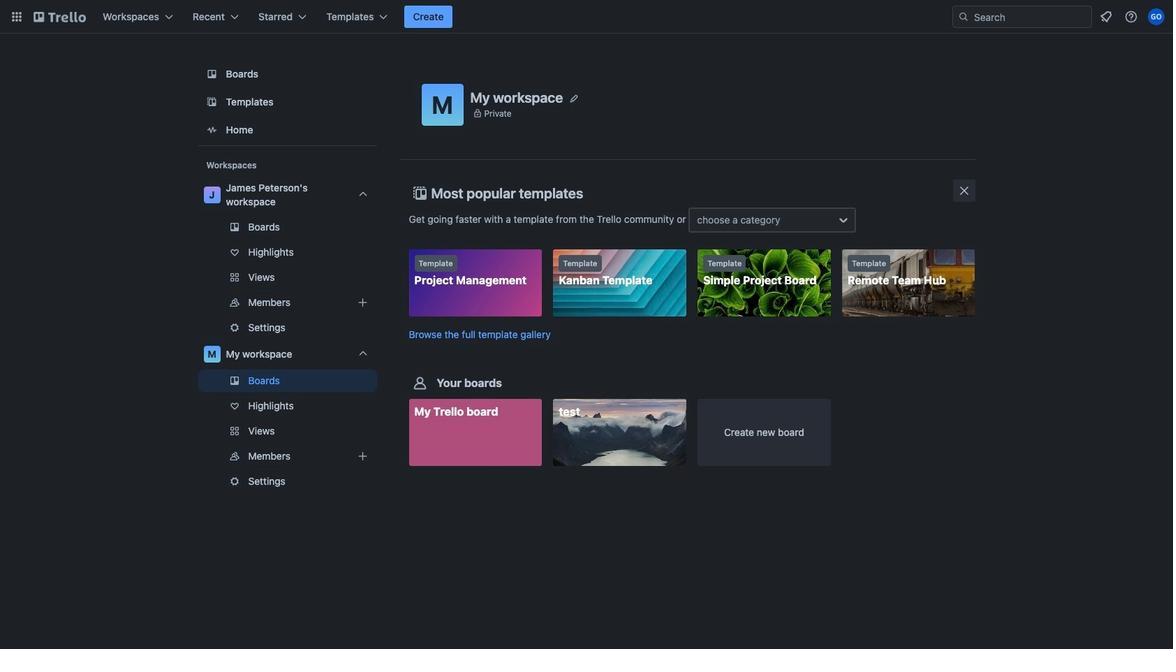 Task type: describe. For each thing, give the bounding box(es) containing it.
home image
[[204, 122, 220, 138]]

open information menu image
[[1125, 10, 1139, 24]]

1 add image from the top
[[355, 294, 371, 311]]



Task type: locate. For each thing, give the bounding box(es) containing it.
template board image
[[204, 94, 220, 110]]

add image
[[355, 294, 371, 311], [355, 448, 371, 465]]

Search field
[[970, 7, 1092, 27]]

search image
[[959, 11, 970, 22]]

1 vertical spatial add image
[[355, 448, 371, 465]]

board image
[[204, 66, 220, 82]]

0 vertical spatial add image
[[355, 294, 371, 311]]

gary orlando (garyorlando) image
[[1149, 8, 1166, 25]]

back to home image
[[34, 6, 86, 28]]

primary element
[[0, 0, 1174, 34]]

0 notifications image
[[1098, 8, 1115, 25]]

2 add image from the top
[[355, 448, 371, 465]]



Task type: vqa. For each thing, say whether or not it's contained in the screenshot.
primary Element
yes



